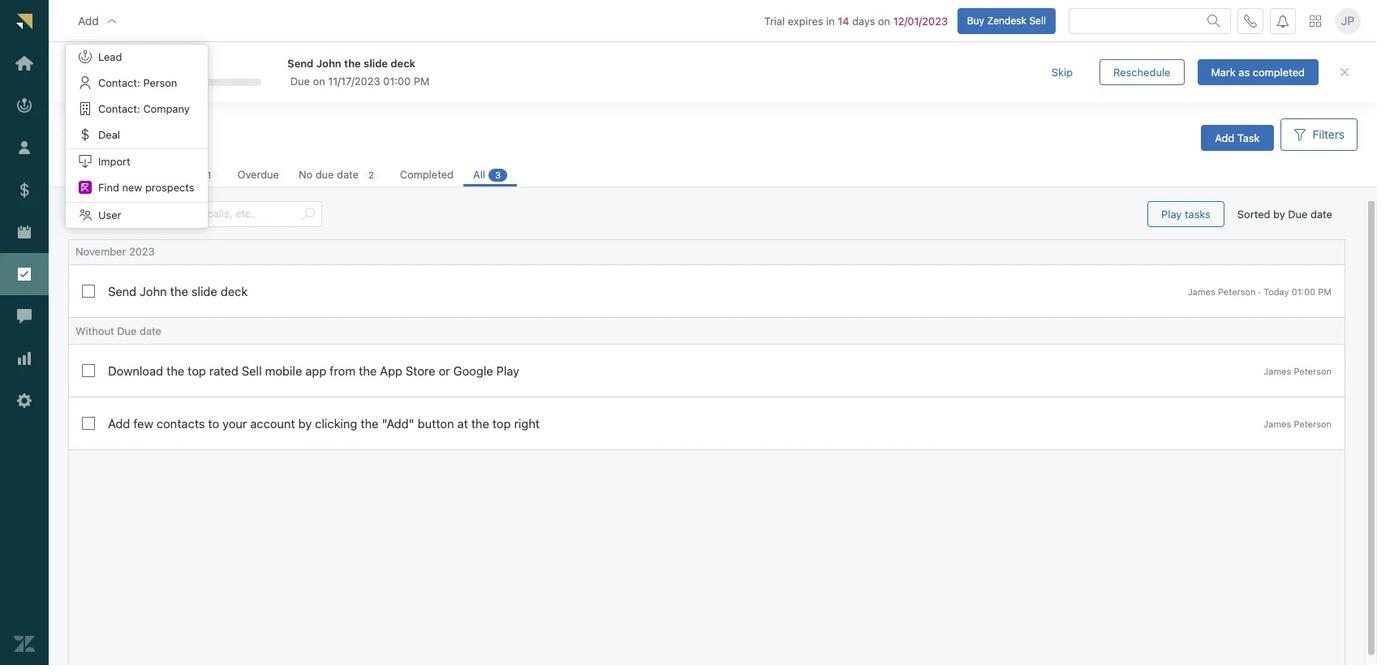 Task type: locate. For each thing, give the bounding box(es) containing it.
date right "sorted" at the top of the page
[[1311, 208, 1333, 221]]

add inside button
[[78, 13, 99, 27]]

check box image for download the top rated sell mobile app from the app store or google play
[[82, 365, 95, 378]]

0 vertical spatial slide
[[364, 57, 388, 70]]

1 vertical spatial add
[[1215, 131, 1235, 144]]

lead
[[98, 50, 122, 63]]

zendesk image
[[14, 634, 35, 655]]

deal
[[98, 128, 120, 141]]

check box image left few
[[82, 417, 95, 430]]

2
[[369, 170, 374, 180]]

sell
[[1030, 14, 1046, 26], [242, 364, 262, 378]]

james peterson · today 01:00 pm
[[1188, 286, 1332, 297]]

1 vertical spatial send
[[108, 284, 137, 299]]

top left 'rated' at the bottom of the page
[[188, 364, 206, 378]]

1 vertical spatial 01:00
[[1292, 286, 1316, 297]]

play left tasks
[[1162, 207, 1182, 220]]

0 horizontal spatial pm
[[414, 75, 430, 88]]

john down 2023
[[140, 284, 167, 299]]

contact: for contact: person
[[98, 76, 140, 89]]

person
[[143, 76, 177, 89]]

play inside button
[[1162, 207, 1182, 220]]

0 horizontal spatial 01:00
[[383, 75, 411, 88]]

0 vertical spatial sell
[[1030, 14, 1046, 26]]

on right 'days'
[[878, 14, 891, 27]]

2 vertical spatial due
[[117, 325, 137, 338]]

deck
[[391, 57, 416, 70], [221, 284, 248, 299]]

clicking
[[315, 417, 357, 431]]

2023
[[129, 245, 155, 258]]

peterson
[[1218, 286, 1256, 297], [1294, 366, 1332, 376], [1294, 419, 1332, 429]]

skip
[[1052, 65, 1073, 78]]

few
[[133, 417, 153, 431]]

2 vertical spatial add
[[108, 417, 130, 431]]

user
[[98, 208, 121, 221]]

2 horizontal spatial add
[[1215, 131, 1235, 144]]

contacts image
[[79, 76, 92, 89]]

james peterson for download the top rated sell mobile app from the app store or google play
[[1264, 366, 1332, 376]]

play
[[1162, 207, 1182, 220], [496, 364, 520, 378]]

today right '·'
[[1264, 286, 1289, 297]]

filters
[[1313, 127, 1345, 141]]

collaborators image
[[79, 208, 92, 221]]

1 vertical spatial slide
[[191, 284, 217, 299]]

of
[[101, 58, 111, 71]]

0 vertical spatial deck
[[391, 57, 416, 70]]

contact: for contact: company
[[98, 102, 140, 115]]

on left 11/17/2023
[[313, 75, 325, 88]]

check box image down without
[[82, 365, 95, 378]]

download the top rated sell mobile app from the app store or google play
[[108, 364, 520, 378]]

1 horizontal spatial play
[[1162, 207, 1182, 220]]

by right "sorted" at the top of the page
[[1274, 208, 1286, 221]]

or
[[439, 364, 450, 378]]

1 vertical spatial john
[[140, 284, 167, 299]]

1 vertical spatial play
[[496, 364, 520, 378]]

2 contact: from the top
[[98, 102, 140, 115]]

1 horizontal spatial due
[[290, 75, 310, 88]]

3
[[495, 170, 501, 180]]

days
[[852, 14, 875, 27]]

1 horizontal spatial search image
[[1208, 14, 1221, 27]]

01:00 right 11/17/2023
[[383, 75, 411, 88]]

0 vertical spatial send
[[287, 57, 314, 70]]

1 vertical spatial task
[[1238, 131, 1260, 144]]

14
[[838, 14, 850, 27]]

completed
[[400, 168, 454, 181]]

0 vertical spatial today
[[78, 168, 107, 181]]

0 horizontal spatial add
[[78, 13, 99, 27]]

date up download
[[140, 325, 161, 338]]

0 vertical spatial search image
[[1208, 14, 1221, 27]]

by
[[1274, 208, 1286, 221], [298, 417, 312, 431]]

1 contact: from the top
[[98, 76, 140, 89]]

0 vertical spatial date
[[337, 168, 359, 181]]

today down import image
[[78, 168, 107, 181]]

0 vertical spatial 01:00
[[383, 75, 411, 88]]

1 vertical spatial contact:
[[98, 102, 140, 115]]

sorted
[[1238, 208, 1271, 221]]

search image down no
[[302, 208, 315, 221]]

1 vertical spatial sell
[[242, 364, 262, 378]]

0 horizontal spatial send
[[108, 284, 137, 299]]

2 vertical spatial peterson
[[1294, 419, 1332, 429]]

0 horizontal spatial top
[[188, 364, 206, 378]]

reach fill image
[[79, 181, 92, 194]]

1 right of
[[114, 58, 119, 71]]

slide down search for tasks, calls, etc. 'field'
[[191, 284, 217, 299]]

1 horizontal spatial pm
[[1318, 286, 1332, 297]]

john inside "send john the slide deck due on 11/17/2023 01:00 pm"
[[316, 57, 342, 70]]

0 vertical spatial add
[[78, 13, 99, 27]]

0 vertical spatial peterson
[[1218, 286, 1256, 297]]

1 check box image from the top
[[82, 365, 95, 378]]

on
[[878, 14, 891, 27], [313, 75, 325, 88]]

2 vertical spatial james
[[1264, 419, 1292, 429]]

0 horizontal spatial task
[[68, 58, 91, 71]]

0 vertical spatial pm
[[414, 75, 430, 88]]

0 horizontal spatial by
[[298, 417, 312, 431]]

add
[[78, 13, 99, 27], [1215, 131, 1235, 144], [108, 417, 130, 431]]

search image
[[1208, 14, 1221, 27], [302, 208, 315, 221]]

0 vertical spatial by
[[1274, 208, 1286, 221]]

due
[[290, 75, 310, 88], [1288, 208, 1308, 221], [117, 325, 137, 338]]

1 horizontal spatial top
[[493, 417, 511, 431]]

1 down import
[[117, 170, 121, 180]]

1 vertical spatial check box image
[[82, 417, 95, 430]]

01:00
[[383, 75, 411, 88], [1292, 286, 1316, 297]]

1 james peterson from the top
[[1264, 366, 1332, 376]]

slide for send john the slide deck due on 11/17/2023 01:00 pm
[[364, 57, 388, 70]]

deck inside "send john the slide deck due on 11/17/2023 01:00 pm"
[[391, 57, 416, 70]]

slide
[[364, 57, 388, 70], [191, 284, 217, 299]]

0 vertical spatial check box image
[[82, 365, 95, 378]]

cancel image
[[1339, 66, 1352, 79]]

1 vertical spatial james peterson
[[1264, 419, 1332, 429]]

task down as
[[1238, 131, 1260, 144]]

james peterson
[[1264, 366, 1332, 376], [1264, 419, 1332, 429]]

0 horizontal spatial date
[[140, 325, 161, 338]]

to
[[208, 417, 219, 431]]

check box image for add few contacts to your account by clicking the "add" button at the top right
[[82, 417, 95, 430]]

1 vertical spatial peterson
[[1294, 366, 1332, 376]]

0 vertical spatial contact:
[[98, 76, 140, 89]]

add left few
[[108, 417, 130, 431]]

top left right
[[493, 417, 511, 431]]

play tasks button
[[1148, 201, 1225, 227]]

as
[[1239, 65, 1250, 78]]

0 vertical spatial due
[[290, 75, 310, 88]]

1 horizontal spatial send
[[287, 57, 314, 70]]

1 horizontal spatial task
[[1238, 131, 1260, 144]]

2 james peterson from the top
[[1264, 419, 1332, 429]]

the inside "send john the slide deck due on 11/17/2023 01:00 pm"
[[344, 57, 361, 70]]

pm right '·'
[[1318, 286, 1332, 297]]

all
[[473, 168, 486, 181]]

sell right 'rated' at the bottom of the page
[[242, 364, 262, 378]]

due left 11/17/2023
[[290, 75, 310, 88]]

0 horizontal spatial deck
[[221, 284, 248, 299]]

peterson for add few contacts to your account by clicking the "add" button at the top right
[[1294, 419, 1332, 429]]

1 horizontal spatial deck
[[391, 57, 416, 70]]

1 horizontal spatial on
[[878, 14, 891, 27]]

prospects
[[145, 181, 194, 194]]

add left 'chevron up' image
[[78, 13, 99, 27]]

trial
[[765, 14, 785, 27]]

0 vertical spatial james peterson
[[1264, 366, 1332, 376]]

completed
[[1253, 65, 1305, 78]]

1 vertical spatial top
[[493, 417, 511, 431]]

send john the slide deck due on 11/17/2023 01:00 pm
[[287, 57, 430, 88]]

date
[[337, 168, 359, 181], [1311, 208, 1333, 221], [140, 325, 161, 338]]

pm right 11/17/2023
[[414, 75, 430, 88]]

today
[[78, 168, 107, 181], [1264, 286, 1289, 297]]

john up 11/17/2023
[[316, 57, 342, 70]]

slide up 11/17/2023
[[364, 57, 388, 70]]

account
[[250, 417, 295, 431]]

1 horizontal spatial by
[[1274, 208, 1286, 221]]

0 vertical spatial top
[[188, 364, 206, 378]]

1 vertical spatial deck
[[221, 284, 248, 299]]

app
[[380, 364, 403, 378]]

contact: person
[[98, 76, 177, 89]]

at
[[457, 417, 468, 431]]

0 horizontal spatial sell
[[242, 364, 262, 378]]

by left clicking
[[298, 417, 312, 431]]

mark
[[1212, 65, 1236, 78]]

due right "sorted" at the top of the page
[[1288, 208, 1308, 221]]

1 horizontal spatial john
[[316, 57, 342, 70]]

due right without
[[117, 325, 137, 338]]

deals image
[[79, 128, 92, 141]]

1 up search for tasks, calls, etc. 'field'
[[207, 170, 211, 180]]

2 horizontal spatial date
[[1311, 208, 1333, 221]]

john
[[316, 57, 342, 70], [140, 284, 167, 299]]

reschedule
[[1114, 65, 1171, 78]]

1 horizontal spatial today
[[1264, 286, 1289, 297]]

1 vertical spatial due
[[1288, 208, 1308, 221]]

chevron up image
[[105, 14, 118, 27]]

0 horizontal spatial due
[[117, 325, 137, 338]]

1 vertical spatial on
[[313, 75, 325, 88]]

1 horizontal spatial date
[[337, 168, 359, 181]]

calls image
[[1244, 14, 1257, 27]]

date right due
[[337, 168, 359, 181]]

2 check box image from the top
[[82, 417, 95, 430]]

search image left the calls image
[[1208, 14, 1221, 27]]

send for send john the slide deck
[[108, 284, 137, 299]]

0 horizontal spatial slide
[[191, 284, 217, 299]]

slide inside "send john the slide deck due on 11/17/2023 01:00 pm"
[[364, 57, 388, 70]]

send
[[287, 57, 314, 70], [108, 284, 137, 299]]

1 vertical spatial search image
[[302, 208, 315, 221]]

contact: up "deal"
[[98, 102, 140, 115]]

0 horizontal spatial today
[[78, 168, 107, 181]]

add down mark
[[1215, 131, 1235, 144]]

1
[[94, 58, 98, 71], [114, 58, 119, 71], [117, 170, 121, 180], [207, 170, 211, 180]]

0 vertical spatial task
[[68, 58, 91, 71]]

contact: down of
[[98, 76, 140, 89]]

1 horizontal spatial sell
[[1030, 14, 1046, 26]]

play right google
[[496, 364, 520, 378]]

pm
[[414, 75, 430, 88], [1318, 286, 1332, 297]]

1 horizontal spatial slide
[[364, 57, 388, 70]]

send inside "send john the slide deck due on 11/17/2023 01:00 pm"
[[287, 57, 314, 70]]

buy zendesk sell button
[[958, 8, 1056, 34]]

1 vertical spatial james
[[1264, 366, 1292, 376]]

0 horizontal spatial john
[[140, 284, 167, 299]]

due
[[316, 168, 334, 181]]

task up contacts icon
[[68, 58, 91, 71]]

add inside button
[[1215, 131, 1235, 144]]

without due date
[[75, 325, 161, 338]]

check box image
[[82, 365, 95, 378], [82, 417, 95, 430]]

1 horizontal spatial add
[[108, 417, 130, 431]]

0 horizontal spatial on
[[313, 75, 325, 88]]

james
[[1188, 286, 1216, 297], [1264, 366, 1292, 376], [1264, 419, 1292, 429]]

sell right zendesk
[[1030, 14, 1046, 26]]

2 vertical spatial date
[[140, 325, 161, 338]]

1 vertical spatial date
[[1311, 208, 1333, 221]]

0 vertical spatial john
[[316, 57, 342, 70]]

contacts
[[157, 417, 205, 431]]

0 vertical spatial play
[[1162, 207, 1182, 220]]

sell inside button
[[1030, 14, 1046, 26]]

01:00 right '·'
[[1292, 286, 1316, 297]]

add for add
[[78, 13, 99, 27]]

task
[[68, 58, 91, 71], [1238, 131, 1260, 144]]



Task type: describe. For each thing, give the bounding box(es) containing it.
due inside "send john the slide deck due on 11/17/2023 01:00 pm"
[[290, 75, 310, 88]]

import
[[98, 155, 130, 168]]

james peterson for add few contacts to your account by clicking the "add" button at the top right
[[1264, 419, 1332, 429]]

find new prospects
[[98, 181, 194, 194]]

0 vertical spatial james
[[1188, 286, 1216, 297]]

add few contacts to your account by clicking the "add" button at the top right
[[108, 417, 540, 431]]

jp button
[[1335, 8, 1361, 34]]

zendesk products image
[[1310, 15, 1322, 26]]

zendesk
[[987, 14, 1027, 26]]

tasks
[[1185, 207, 1211, 220]]

your
[[223, 417, 247, 431]]

import image
[[79, 155, 92, 168]]

james for add few contacts to your account by clicking the "add" button at the top right
[[1264, 419, 1292, 429]]

overdue
[[237, 168, 279, 181]]

reschedule button
[[1100, 59, 1185, 85]]

deck for send john the slide deck
[[221, 284, 248, 299]]

"add"
[[382, 417, 414, 431]]

skip button
[[1038, 59, 1087, 85]]

add for add task
[[1215, 131, 1235, 144]]

contact: company
[[98, 102, 190, 115]]

new
[[122, 181, 142, 194]]

buy
[[967, 14, 985, 26]]

buy zendesk sell
[[967, 14, 1046, 26]]

james for download the top rated sell mobile app from the app store or google play
[[1264, 366, 1292, 376]]

date for no due date
[[337, 168, 359, 181]]

check box image
[[82, 285, 95, 298]]

john for send john the slide deck
[[140, 284, 167, 299]]

1 left of
[[94, 58, 98, 71]]

0 vertical spatial on
[[878, 14, 891, 27]]

leads image
[[79, 50, 92, 63]]

no due date
[[299, 168, 359, 181]]

send john the slide deck link
[[287, 56, 1009, 70]]

store
[[406, 364, 436, 378]]

sorted by due date
[[1238, 208, 1333, 221]]

0 horizontal spatial search image
[[302, 208, 315, 221]]

add task button
[[1202, 125, 1274, 151]]

·
[[1259, 286, 1261, 297]]

add button
[[65, 5, 131, 37]]

mark as completed button
[[1198, 59, 1319, 85]]

expires
[[788, 14, 824, 27]]

in
[[826, 14, 835, 27]]

rated
[[209, 364, 238, 378]]

download
[[108, 364, 163, 378]]

jp
[[1342, 14, 1355, 28]]

add for add few contacts to your account by clicking the "add" button at the top right
[[108, 417, 130, 431]]

1 vertical spatial pm
[[1318, 286, 1332, 297]]

november 2023
[[75, 245, 155, 258]]

play tasks
[[1162, 207, 1211, 220]]

send for send john the slide deck due on 11/17/2023 01:00 pm
[[287, 57, 314, 70]]

12/01/2023
[[894, 14, 948, 27]]

add task
[[1215, 131, 1260, 144]]

task 1 of 1
[[68, 58, 119, 71]]

on inside "send john the slide deck due on 11/17/2023 01:00 pm"
[[313, 75, 325, 88]]

Search for tasks, calls, etc. field
[[122, 202, 295, 226]]

date for without due date
[[140, 325, 161, 338]]

google
[[453, 364, 493, 378]]

filters button
[[1281, 119, 1358, 151]]

find
[[98, 181, 119, 194]]

task inside button
[[1238, 131, 1260, 144]]

0 horizontal spatial play
[[496, 364, 520, 378]]

mobile
[[265, 364, 302, 378]]

11/17/2023
[[328, 75, 380, 88]]

peterson for download the top rated sell mobile app from the app store or google play
[[1294, 366, 1332, 376]]

01:00 inside "send john the slide deck due on 11/17/2023 01:00 pm"
[[383, 75, 411, 88]]

1 vertical spatial by
[[298, 417, 312, 431]]

right
[[514, 417, 540, 431]]

2 horizontal spatial due
[[1288, 208, 1308, 221]]

pm inside "send john the slide deck due on 11/17/2023 01:00 pm"
[[414, 75, 430, 88]]

building image
[[79, 102, 92, 115]]

deck for send john the slide deck due on 11/17/2023 01:00 pm
[[391, 57, 416, 70]]

slide for send john the slide deck
[[191, 284, 217, 299]]

november
[[75, 245, 126, 258]]

send john the slide deck
[[108, 284, 248, 299]]

button
[[418, 417, 454, 431]]

company
[[143, 102, 190, 115]]

no
[[299, 168, 313, 181]]

without
[[75, 325, 114, 338]]

mark as completed
[[1212, 65, 1305, 78]]

from
[[330, 364, 356, 378]]

app
[[305, 364, 326, 378]]

1 vertical spatial today
[[1264, 286, 1289, 297]]

bell image
[[1277, 14, 1290, 27]]

1 horizontal spatial 01:00
[[1292, 286, 1316, 297]]

john for send john the slide deck due on 11/17/2023 01:00 pm
[[316, 57, 342, 70]]

tasks
[[70, 124, 115, 146]]

trial expires in 14 days on 12/01/2023
[[765, 14, 948, 27]]



Task type: vqa. For each thing, say whether or not it's contained in the screenshot.
bottom Play
yes



